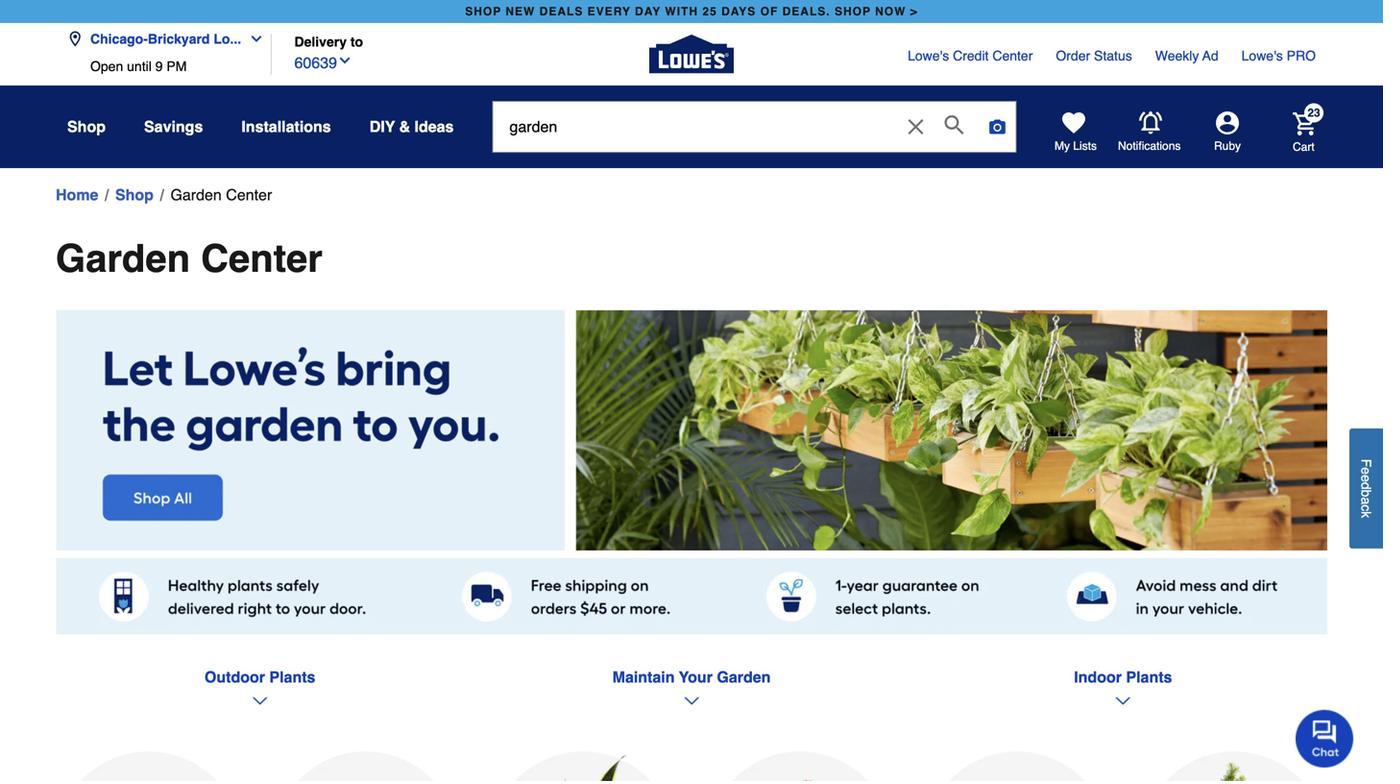 Task type: vqa. For each thing, say whether or not it's contained in the screenshot.
the Savings button
yes



Task type: locate. For each thing, give the bounding box(es) containing it.
diy & ideas button
[[370, 110, 454, 144]]

red geraniums in a black grower's pot. image
[[707, 752, 894, 781]]

f e e d b a c k
[[1359, 459, 1375, 518]]

purple flox displayed in a black grower's pot. image
[[925, 752, 1111, 781]]

days
[[722, 5, 757, 18]]

a green snake plant displayed in a white pot. image
[[490, 752, 677, 781]]

1 horizontal spatial plants
[[1127, 668, 1173, 686]]

garden right your
[[717, 668, 771, 686]]

a down arrow icon. image
[[60, 697, 461, 706], [491, 697, 892, 706], [923, 697, 1324, 706]]

1 plants from the left
[[270, 668, 316, 686]]

center right "credit"
[[993, 48, 1033, 63]]

None search field
[[492, 101, 1017, 170]]

shop
[[465, 5, 502, 18], [835, 5, 872, 18]]

1 a down arrow icon. image from the left
[[60, 697, 461, 706]]

savings button
[[144, 110, 203, 144]]

indoor plants
[[1075, 668, 1173, 686]]

credit
[[953, 48, 989, 63]]

garden center link
[[171, 184, 272, 207]]

0 horizontal spatial shop
[[67, 118, 106, 136]]

shop
[[67, 118, 106, 136], [115, 186, 154, 204]]

lowe's left "credit"
[[908, 48, 950, 63]]

a down arrow icon. image down indoor plants
[[923, 697, 1324, 706]]

a down arrow icon. image for outdoor
[[60, 697, 461, 706]]

3 a down arrow icon. image from the left
[[923, 697, 1324, 706]]

chicago-
[[90, 31, 148, 47]]

home link
[[56, 184, 98, 207]]

23
[[1308, 106, 1321, 120]]

e
[[1359, 467, 1375, 475], [1359, 475, 1375, 482]]

a down arrow icon. image for maintain
[[491, 697, 892, 706]]

a down arrow icon. image down outdoor plants
[[60, 697, 461, 706]]

0 horizontal spatial plants
[[270, 668, 316, 686]]

2 horizontal spatial a down arrow icon. image
[[923, 697, 1324, 706]]

a down arrow icon. image for indoor
[[923, 697, 1324, 706]]

shop down open
[[67, 118, 106, 136]]

clear element
[[901, 102, 932, 152]]

delivery
[[295, 34, 347, 49]]

shop left new
[[465, 5, 502, 18]]

order status
[[1057, 48, 1133, 63]]

garden center
[[171, 186, 272, 204], [56, 236, 323, 281]]

ruby
[[1215, 139, 1242, 153]]

cart
[[1294, 140, 1315, 154]]

0 vertical spatial garden
[[171, 186, 222, 204]]

1 vertical spatial let lowe's bring the garden to you. image
[[56, 558, 1328, 635]]

e up d
[[1359, 467, 1375, 475]]

2 plants from the left
[[1127, 668, 1173, 686]]

lowe's
[[908, 48, 950, 63], [1242, 48, 1284, 63]]

lowe's pro link
[[1242, 46, 1317, 65]]

0 horizontal spatial a down arrow icon. image
[[60, 697, 461, 706]]

chevron down image
[[241, 31, 264, 47]]

chat invite button image
[[1296, 709, 1355, 768]]

a green shrub in a black grower's pot. image
[[1142, 752, 1328, 781]]

outdoor
[[205, 668, 265, 686]]

center down installations button
[[226, 186, 272, 204]]

0 vertical spatial shop
[[67, 118, 106, 136]]

home
[[56, 186, 98, 204]]

day
[[635, 5, 661, 18]]

>
[[911, 5, 919, 18]]

camera image
[[988, 117, 1008, 136]]

plants
[[270, 668, 316, 686], [1127, 668, 1173, 686]]

1 lowe's from the left
[[908, 48, 950, 63]]

my
[[1055, 139, 1071, 153]]

0 horizontal spatial shop
[[465, 5, 502, 18]]

1 horizontal spatial a down arrow icon. image
[[491, 697, 892, 706]]

a
[[1359, 497, 1375, 505]]

0 horizontal spatial lowe's
[[908, 48, 950, 63]]

1 horizontal spatial lowe's
[[1242, 48, 1284, 63]]

lowe's left pro
[[1242, 48, 1284, 63]]

garden center down savings button at the left top of page
[[171, 186, 272, 204]]

search image
[[945, 115, 964, 135]]

1 vertical spatial shop
[[115, 186, 154, 204]]

deals.
[[783, 5, 831, 18]]

2 lowe's from the left
[[1242, 48, 1284, 63]]

1 horizontal spatial shop
[[115, 186, 154, 204]]

2 vertical spatial center
[[201, 236, 323, 281]]

ad
[[1203, 48, 1219, 63]]

maintain your garden
[[613, 668, 771, 686]]

let lowe's bring the garden to you. image
[[56, 310, 1328, 551], [56, 558, 1328, 635]]

1 shop from the left
[[465, 5, 502, 18]]

garden
[[171, 186, 222, 204], [56, 236, 190, 281], [717, 668, 771, 686]]

shop left now
[[835, 5, 872, 18]]

garden right the shop link
[[171, 186, 222, 204]]

with
[[665, 5, 699, 18]]

shop for the shop link
[[115, 186, 154, 204]]

1 vertical spatial garden center
[[56, 236, 323, 281]]

status
[[1095, 48, 1133, 63]]

my lists link
[[1055, 111, 1098, 154]]

2 a down arrow icon. image from the left
[[491, 697, 892, 706]]

e up 'b'
[[1359, 475, 1375, 482]]

shop new deals every day with 25 days of deals. shop now > link
[[462, 0, 922, 23]]

a down arrow icon. image down maintain your garden link
[[491, 697, 892, 706]]

center
[[993, 48, 1033, 63], [226, 186, 272, 204], [201, 236, 323, 281]]

order status link
[[1057, 46, 1133, 65]]

savings
[[144, 118, 203, 136]]

1 horizontal spatial shop
[[835, 5, 872, 18]]

every
[[588, 5, 631, 18]]

to
[[351, 34, 363, 49]]

a potted purple and yellow pansy. image
[[273, 752, 459, 781]]

center down garden center link
[[201, 236, 323, 281]]

shop new deals every day with 25 days of deals. shop now >
[[465, 5, 919, 18]]

order
[[1057, 48, 1091, 63]]

0 vertical spatial center
[[993, 48, 1033, 63]]

plants right outdoor
[[270, 668, 316, 686]]

garden center down garden center link
[[56, 236, 323, 281]]

garden down the shop link
[[56, 236, 190, 281]]

plants right indoor
[[1127, 668, 1173, 686]]

deals
[[540, 5, 584, 18]]

maintain
[[613, 668, 675, 686]]

0 vertical spatial let lowe's bring the garden to you. image
[[56, 310, 1328, 551]]

shop right home
[[115, 186, 154, 204]]

2 let lowe's bring the garden to you. image from the top
[[56, 558, 1328, 635]]



Task type: describe. For each thing, give the bounding box(es) containing it.
my lists
[[1055, 139, 1098, 153]]

chevron down image
[[337, 53, 353, 68]]

f e e d b a c k button
[[1350, 428, 1384, 549]]

1 vertical spatial center
[[226, 186, 272, 204]]

chicago-brickyard lo... button
[[67, 20, 272, 59]]

lowe's credit center
[[908, 48, 1033, 63]]

diy
[[370, 118, 395, 136]]

9
[[155, 59, 163, 74]]

25
[[703, 5, 718, 18]]

lowe's credit center link
[[908, 46, 1033, 65]]

weekly ad link
[[1156, 46, 1219, 65]]

lo...
[[214, 31, 241, 47]]

Search Query text field
[[493, 102, 899, 152]]

weekly ad
[[1156, 48, 1219, 63]]

shop for shop button
[[67, 118, 106, 136]]

shop link
[[115, 184, 154, 207]]

shop button
[[67, 110, 106, 144]]

lowe's for lowe's credit center
[[908, 48, 950, 63]]

60639 button
[[295, 50, 353, 75]]

outdoor plants
[[205, 668, 316, 686]]

pro
[[1287, 48, 1317, 63]]

installations button
[[242, 110, 331, 144]]

0 vertical spatial garden center
[[171, 186, 272, 204]]

notifications
[[1119, 139, 1181, 153]]

1 vertical spatial garden
[[56, 236, 190, 281]]

location image
[[67, 31, 83, 47]]

2 shop from the left
[[835, 5, 872, 18]]

&
[[399, 118, 410, 136]]

your
[[679, 668, 713, 686]]

ideas
[[415, 118, 454, 136]]

60639
[[295, 54, 337, 72]]

weekly
[[1156, 48, 1200, 63]]

plants for outdoor plants
[[270, 668, 316, 686]]

b
[[1359, 490, 1375, 497]]

diy & ideas
[[370, 118, 454, 136]]

open until 9 pm
[[90, 59, 187, 74]]

1 e from the top
[[1359, 467, 1375, 475]]

lists
[[1074, 139, 1098, 153]]

lowe's pro
[[1242, 48, 1317, 63]]

new
[[506, 5, 536, 18]]

2 vertical spatial garden
[[717, 668, 771, 686]]

1 let lowe's bring the garden to you. image from the top
[[56, 310, 1328, 551]]

outdoor plants link
[[205, 668, 316, 686]]

d
[[1359, 482, 1375, 490]]

maintain your garden link
[[613, 668, 771, 686]]

installations
[[242, 118, 331, 136]]

lowe's home improvement cart image
[[1294, 112, 1317, 135]]

c
[[1359, 505, 1375, 511]]

plants for indoor plants
[[1127, 668, 1173, 686]]

indoor plants link
[[1075, 668, 1173, 686]]

clear image
[[905, 115, 928, 138]]

of
[[761, 5, 779, 18]]

a potted orange mum. image
[[56, 752, 242, 781]]

until
[[127, 59, 152, 74]]

f
[[1359, 459, 1375, 467]]

now
[[876, 5, 907, 18]]

ruby button
[[1182, 111, 1274, 154]]

lowe's for lowe's pro
[[1242, 48, 1284, 63]]

indoor
[[1075, 668, 1122, 686]]

lowe's home improvement notification center image
[[1140, 112, 1163, 135]]

delivery to
[[295, 34, 363, 49]]

lowe's home improvement lists image
[[1063, 111, 1086, 135]]

brickyard
[[148, 31, 210, 47]]

open
[[90, 59, 123, 74]]

pm
[[167, 59, 187, 74]]

lowe's home improvement logo image
[[650, 12, 734, 97]]

2 e from the top
[[1359, 475, 1375, 482]]

k
[[1359, 511, 1375, 518]]

chicago-brickyard lo...
[[90, 31, 241, 47]]



